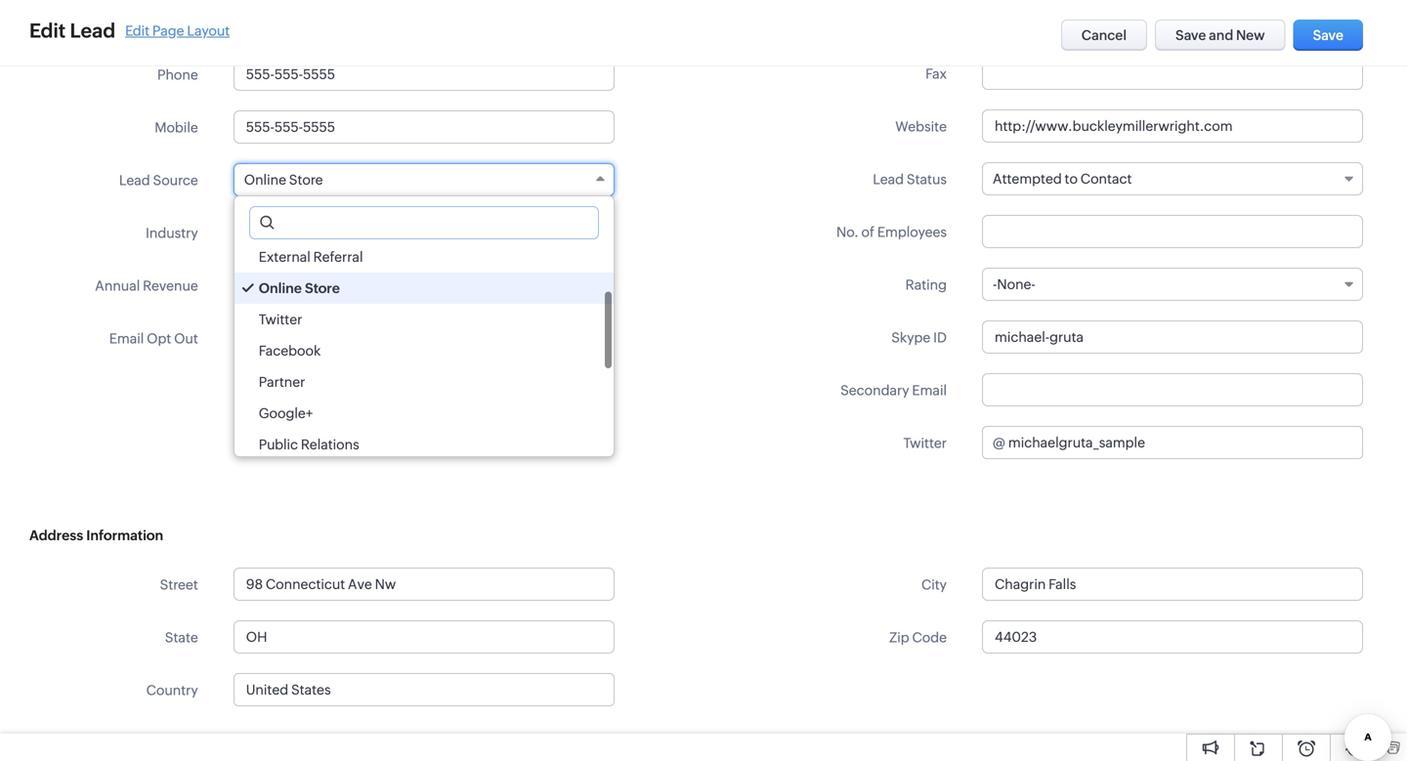Task type: vqa. For each thing, say whether or not it's contained in the screenshot.
Country
yes



Task type: describe. For each thing, give the bounding box(es) containing it.
city
[[922, 577, 947, 593]]

twitter option
[[234, 304, 614, 335]]

new
[[1237, 27, 1266, 43]]

save button
[[1294, 20, 1364, 51]]

save and new
[[1176, 27, 1266, 43]]

layout
[[187, 23, 230, 39]]

rating
[[906, 277, 947, 293]]

title
[[171, 14, 198, 30]]

code
[[913, 630, 947, 646]]

information
[[86, 528, 163, 544]]

online store option
[[234, 273, 614, 304]]

edit inside edit lead edit page layout
[[125, 23, 150, 39]]

source
[[153, 173, 198, 188]]

Attempted to Contact field
[[983, 162, 1364, 196]]

lead source
[[119, 173, 198, 188]]

secondary
[[841, 383, 910, 398]]

google+ option
[[234, 398, 614, 429]]

email opt out
[[109, 331, 198, 347]]

phone
[[157, 67, 198, 83]]

save and new button
[[1156, 20, 1286, 51]]

public relations option
[[234, 429, 614, 460]]

facebook
[[259, 343, 321, 359]]

and
[[1210, 27, 1234, 43]]

state
[[165, 630, 198, 646]]

Online Store field
[[233, 163, 615, 197]]

zip code
[[890, 630, 947, 646]]

lead status
[[873, 172, 947, 187]]

online store inside online store field
[[244, 172, 323, 188]]

public
[[259, 437, 298, 453]]

twitter inside 'option'
[[259, 312, 302, 328]]

contact
[[1081, 171, 1133, 187]]

none-
[[998, 277, 1036, 292]]

website
[[896, 119, 947, 134]]

0 horizontal spatial edit
[[29, 20, 66, 42]]

skype id
[[892, 330, 947, 346]]

cancel button
[[1062, 20, 1148, 51]]

lead for no. of employees
[[873, 172, 904, 187]]

-None- field
[[983, 268, 1364, 301]]

partner option
[[234, 367, 614, 398]]

of
[[862, 224, 875, 240]]

mobile
[[155, 120, 198, 135]]

no.
[[837, 224, 859, 240]]

industry
[[146, 225, 198, 241]]

0 vertical spatial email
[[109, 331, 144, 347]]

page
[[152, 23, 184, 39]]



Task type: locate. For each thing, give the bounding box(es) containing it.
partner
[[259, 374, 305, 390]]

online up the external
[[244, 172, 286, 188]]

0 horizontal spatial lead
[[70, 20, 115, 42]]

0 horizontal spatial email
[[109, 331, 144, 347]]

save right new
[[1314, 27, 1344, 43]]

twitter up "facebook"
[[259, 312, 302, 328]]

online
[[244, 172, 286, 188], [259, 281, 302, 296]]

save for save and new
[[1176, 27, 1207, 43]]

street
[[160, 577, 198, 593]]

external referral option
[[234, 241, 614, 273]]

0 horizontal spatial save
[[1176, 27, 1207, 43]]

online store down external referral
[[259, 281, 340, 296]]

online inside field
[[244, 172, 286, 188]]

external
[[259, 249, 311, 265]]

id
[[934, 330, 947, 346]]

None text field
[[983, 4, 1364, 37], [983, 57, 1364, 90], [983, 110, 1364, 143], [983, 215, 1364, 248], [983, 321, 1364, 354], [1009, 427, 1363, 459], [233, 568, 615, 601], [233, 621, 615, 654], [983, 621, 1364, 654], [983, 4, 1364, 37], [983, 57, 1364, 90], [983, 110, 1364, 143], [983, 215, 1364, 248], [983, 321, 1364, 354], [1009, 427, 1363, 459], [233, 568, 615, 601], [233, 621, 615, 654], [983, 621, 1364, 654]]

$
[[244, 278, 253, 293]]

edit lead edit page layout
[[29, 20, 230, 42]]

external referral
[[259, 249, 363, 265]]

skype
[[892, 330, 931, 346]]

1 horizontal spatial edit
[[125, 23, 150, 39]]

2 save from the left
[[1314, 27, 1344, 43]]

edit
[[29, 20, 66, 42], [125, 23, 150, 39]]

store inside online store option
[[305, 281, 340, 296]]

None field
[[234, 675, 614, 706]]

save left and
[[1176, 27, 1207, 43]]

1 vertical spatial online
[[259, 281, 302, 296]]

store down external referral
[[305, 281, 340, 296]]

public relations
[[259, 437, 360, 453]]

no. of employees
[[837, 224, 947, 240]]

lead
[[70, 20, 115, 42], [873, 172, 904, 187], [119, 173, 150, 188]]

email down skype id
[[913, 383, 947, 398]]

online store up the external
[[244, 172, 323, 188]]

1 vertical spatial email
[[913, 383, 947, 398]]

online down the external
[[259, 281, 302, 296]]

country
[[146, 683, 198, 699]]

annual
[[95, 278, 140, 294]]

address
[[29, 528, 83, 544]]

lead for industry
[[119, 173, 150, 188]]

1 horizontal spatial twitter
[[904, 436, 947, 451]]

-none-
[[993, 277, 1036, 292]]

store up external referral
[[289, 172, 323, 188]]

online store
[[244, 172, 323, 188], [259, 281, 340, 296]]

twitter down secondary email
[[904, 436, 947, 451]]

0 vertical spatial store
[[289, 172, 323, 188]]

opt
[[147, 331, 171, 347]]

google+
[[259, 406, 313, 421]]

fax
[[926, 66, 947, 82]]

list box containing external referral
[[234, 241, 614, 460]]

0 vertical spatial online
[[244, 172, 286, 188]]

store
[[289, 172, 323, 188], [305, 281, 340, 296]]

attempted to contact
[[993, 171, 1133, 187]]

twitter
[[259, 312, 302, 328], [904, 436, 947, 451]]

@
[[993, 435, 1006, 451]]

lead left the source
[[119, 173, 150, 188]]

address information
[[29, 528, 163, 544]]

None text field
[[233, 5, 615, 38], [233, 58, 615, 91], [233, 110, 615, 144], [250, 207, 598, 239], [256, 270, 614, 301], [983, 373, 1364, 407], [983, 568, 1364, 601], [234, 675, 614, 706], [233, 5, 615, 38], [233, 58, 615, 91], [233, 110, 615, 144], [250, 207, 598, 239], [256, 270, 614, 301], [983, 373, 1364, 407], [983, 568, 1364, 601], [234, 675, 614, 706]]

1 vertical spatial twitter
[[904, 436, 947, 451]]

secondary email
[[841, 383, 947, 398]]

cancel
[[1082, 27, 1127, 43]]

online store inside online store option
[[259, 281, 340, 296]]

2 horizontal spatial lead
[[873, 172, 904, 187]]

attempted
[[993, 171, 1062, 187]]

to
[[1065, 171, 1078, 187]]

referral
[[314, 249, 363, 265]]

revenue
[[143, 278, 198, 294]]

1 vertical spatial online store
[[259, 281, 340, 296]]

facebook option
[[234, 335, 614, 367]]

0 vertical spatial online store
[[244, 172, 323, 188]]

1 horizontal spatial lead
[[119, 173, 150, 188]]

-
[[993, 277, 998, 292]]

lead left page
[[70, 20, 115, 42]]

list box
[[234, 241, 614, 460]]

1 horizontal spatial save
[[1314, 27, 1344, 43]]

0 horizontal spatial twitter
[[259, 312, 302, 328]]

relations
[[301, 437, 360, 453]]

1 horizontal spatial email
[[913, 383, 947, 398]]

status
[[907, 172, 947, 187]]

0 vertical spatial twitter
[[259, 312, 302, 328]]

store inside online store field
[[289, 172, 323, 188]]

employees
[[878, 224, 947, 240]]

zip
[[890, 630, 910, 646]]

email
[[109, 331, 144, 347], [913, 383, 947, 398]]

email left opt
[[109, 331, 144, 347]]

save
[[1176, 27, 1207, 43], [1314, 27, 1344, 43]]

1 vertical spatial store
[[305, 281, 340, 296]]

save for save
[[1314, 27, 1344, 43]]

online inside option
[[259, 281, 302, 296]]

out
[[174, 331, 198, 347]]

annual revenue
[[95, 278, 198, 294]]

edit page layout link
[[125, 23, 230, 39]]

lead left status
[[873, 172, 904, 187]]

1 save from the left
[[1176, 27, 1207, 43]]



